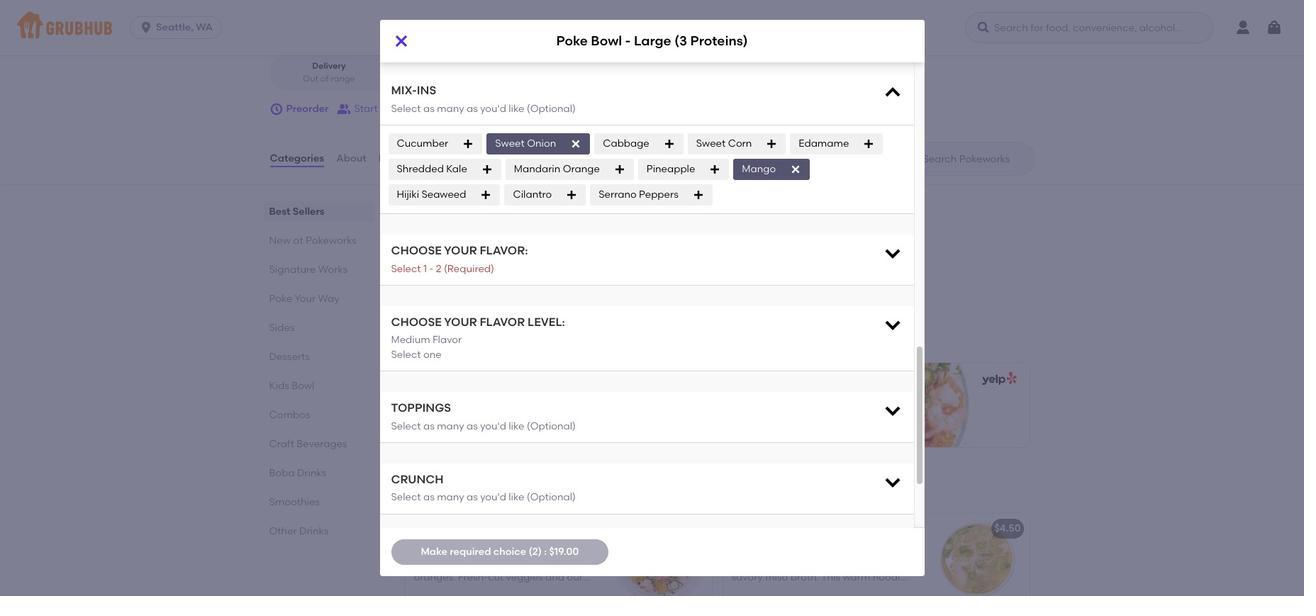 Task type: describe. For each thing, give the bounding box(es) containing it.
poke bowl - regular (2 proteins) $15.65
[[416, 401, 571, 430]]

my
[[426, 28, 440, 41]]

craft beverages
[[269, 438, 347, 451]]

many inside mix-ins select as many as you'd like (optional)
[[437, 103, 464, 115]]

level:
[[528, 316, 565, 329]]

best sellers most ordered on grubhub
[[403, 319, 527, 350]]

luxe lobster bowl image
[[605, 514, 712, 597]]

flavor:
[[480, 244, 528, 258]]

signature
[[269, 264, 316, 276]]

see details button
[[417, 276, 470, 301]]

choice
[[494, 546, 526, 558]]

svg image for pineapple
[[710, 164, 721, 175]]

lobster
[[439, 523, 476, 535]]

choose your flavor level: medium flavor select one
[[391, 316, 565, 361]]

pickup
[[438, 61, 467, 71]]

make
[[421, 546, 448, 558]]

$15
[[549, 240, 563, 252]]

svg image inside the seattle, wa button
[[139, 21, 153, 35]]

your for flavor:
[[444, 244, 477, 258]]

chicken noodle soup image
[[923, 514, 1030, 597]]

seaweed
[[422, 189, 466, 201]]

chicken
[[767, 543, 804, 555]]

1
[[423, 263, 427, 275]]

svg image for sweet onion
[[571, 138, 582, 150]]

you'd inside mix-ins select as many as you'd like (optional)
[[480, 103, 506, 115]]

offer
[[417, 240, 441, 252]]

proteins) for poke bowl - large (3 proteins)
[[691, 33, 748, 49]]

sweet corn
[[696, 138, 752, 150]]

range
[[331, 74, 355, 83]]

cucumber
[[397, 138, 449, 150]]

min
[[475, 74, 490, 83]]

(2
[[515, 401, 525, 413]]

option group containing delivery out of range
[[269, 55, 513, 91]]

- inside choose your flavor: select 1 - 2 (required)
[[429, 263, 434, 275]]

flavor
[[433, 334, 462, 347]]

best for best sellers most ordered on grubhub
[[403, 319, 435, 336]]

delicate
[[754, 558, 794, 570]]

combined
[[840, 543, 889, 555]]

delivery out of range
[[303, 61, 355, 83]]

works
[[318, 264, 348, 276]]

sellers for best sellers most ordered on grubhub
[[439, 319, 488, 336]]

poke your way
[[269, 293, 340, 305]]

green
[[840, 586, 868, 597]]

onions.
[[871, 586, 905, 597]]

svg image for edamame
[[864, 138, 875, 150]]

sides
[[269, 322, 295, 334]]

$4.50
[[995, 523, 1021, 535]]

kids bowl
[[269, 380, 315, 392]]

as down min
[[467, 103, 478, 115]]

(required)
[[444, 263, 494, 275]]

and
[[870, 558, 890, 570]]

about button
[[336, 133, 367, 184]]

as down ins
[[423, 103, 435, 115]]

select inside crunch select as many as you'd like (optional)
[[391, 492, 421, 504]]

warm
[[843, 572, 871, 584]]

flavor
[[480, 316, 525, 329]]

soup
[[812, 523, 837, 535]]

0 vertical spatial new
[[269, 235, 291, 247]]

make required choice (2) : $19.00
[[421, 546, 579, 558]]

mix-
[[391, 84, 417, 97]]

first
[[484, 240, 501, 252]]

is
[[758, 586, 765, 597]]

beverages
[[297, 438, 347, 451]]

way for your
[[318, 293, 340, 305]]

peppers
[[639, 189, 679, 201]]

214-
[[422, 3, 441, 15]]

broth.
[[791, 572, 819, 584]]

smoothies
[[269, 497, 320, 509]]

bowl for poke bowl - large (3 proteins)
[[591, 33, 622, 49]]

select inside choose your flavor level: medium flavor select one
[[391, 349, 421, 361]]

main navigation navigation
[[0, 0, 1305, 55]]

toppings select as many as you'd like (optional)
[[391, 402, 576, 432]]

delivery
[[312, 61, 346, 71]]

ins
[[417, 84, 436, 97]]

Search Pokeworks search field
[[922, 153, 1030, 166]]

noodle
[[873, 572, 906, 584]]

$15.65 +
[[670, 523, 706, 535]]

(optional) for toppings
[[527, 420, 576, 432]]

- for regular
[[468, 401, 472, 413]]

our
[[892, 558, 908, 570]]

torch my poke
[[397, 28, 466, 41]]

best sellers
[[269, 206, 325, 218]]

many for toppings
[[437, 420, 464, 432]]

svg image for mango
[[790, 164, 802, 175]]

mi
[[430, 74, 441, 83]]

your
[[295, 293, 316, 305]]

0 horizontal spatial •
[[389, 3, 393, 15]]

orange
[[563, 163, 600, 175]]

hijiki
[[397, 189, 419, 201]]

select inside choose your flavor: select 1 - 2 (required)
[[391, 263, 421, 275]]

combos
[[269, 409, 310, 421]]

correct
[[536, 26, 568, 35]]

orders
[[504, 240, 534, 252]]

your for flavor
[[444, 316, 477, 329]]

desserts
[[269, 351, 310, 363]]

boba
[[269, 468, 295, 480]]

valid
[[444, 240, 467, 252]]

reviews button
[[378, 133, 419, 184]]

(3
[[675, 33, 687, 49]]

people icon image
[[337, 102, 351, 116]]

svg image for cucumber
[[463, 138, 474, 150]]

savory chicken breast combined with delicate ramen noodles and our savory miso broth. this warm noodle soup is garnished with green onions.
[[732, 543, 908, 597]]

see details
[[417, 282, 470, 294]]

choose for flavor
[[391, 316, 442, 329]]

other
[[269, 526, 297, 538]]

seattle, wa button
[[130, 16, 228, 39]]

ordered
[[428, 338, 467, 350]]

$15.65 inside poke bowl - regular (2 proteins) $15.65
[[416, 418, 446, 430]]

preorder button
[[269, 97, 329, 122]]



Task type: locate. For each thing, give the bounding box(es) containing it.
many up lobster
[[437, 492, 464, 504]]

like inside mix-ins select as many as you'd like (optional)
[[509, 103, 525, 115]]

regular
[[475, 401, 513, 413]]

proteins) for poke bowl - regular (2 proteins) $15.65
[[527, 401, 571, 413]]

pokeworks up luxe lobster bowl
[[460, 481, 541, 498]]

3 many from the top
[[437, 492, 464, 504]]

1 horizontal spatial -
[[468, 401, 472, 413]]

1 vertical spatial many
[[437, 420, 464, 432]]

chicken
[[732, 523, 772, 535]]

serrano peppers
[[599, 189, 679, 201]]

other drinks
[[269, 526, 329, 538]]

proteins) inside poke bowl - regular (2 proteins) $15.65
[[527, 401, 571, 413]]

0 vertical spatial on
[[469, 240, 481, 252]]

onion
[[527, 138, 556, 150]]

start group order button
[[337, 97, 437, 122]]

sweet
[[495, 138, 525, 150], [696, 138, 726, 150]]

1 horizontal spatial sweet
[[696, 138, 726, 150]]

pineapple
[[647, 163, 695, 175]]

many down 10–20
[[437, 103, 464, 115]]

as
[[423, 103, 435, 115], [467, 103, 478, 115], [423, 420, 435, 432], [467, 420, 478, 432], [423, 492, 435, 504], [467, 492, 478, 504]]

1 vertical spatial new at pokeworks
[[403, 481, 541, 498]]

1 vertical spatial order
[[411, 103, 437, 115]]

1182
[[441, 3, 460, 15]]

0 vertical spatial order
[[570, 26, 592, 35]]

1 vertical spatial way
[[318, 293, 340, 305]]

on inside best sellers most ordered on grubhub
[[469, 338, 481, 350]]

of down delivery
[[321, 74, 329, 83]]

sellers for best sellers
[[293, 206, 325, 218]]

0 vertical spatial of
[[321, 74, 329, 83]]

of inside $3 off offer valid on first orders of $15 or more.
[[537, 240, 546, 252]]

many
[[437, 103, 464, 115], [437, 420, 464, 432], [437, 492, 464, 504]]

select down toppings
[[391, 420, 421, 432]]

like inside crunch select as many as you'd like (optional)
[[509, 492, 525, 504]]

drinks for boba drinks
[[297, 468, 327, 480]]

2 vertical spatial (optional)
[[527, 492, 576, 504]]

bowl right kids
[[292, 380, 315, 392]]

choose your flavor: select 1 - 2 (required)
[[391, 244, 528, 275]]

savory
[[732, 543, 764, 555]]

order down ins
[[411, 103, 437, 115]]

soup
[[732, 586, 755, 597]]

2 horizontal spatial -
[[625, 33, 631, 49]]

choose for flavor:
[[391, 244, 442, 258]]

- left regular
[[468, 401, 472, 413]]

3 (optional) from the top
[[527, 492, 576, 504]]

like up "sweet onion"
[[509, 103, 525, 115]]

shredded kale
[[397, 163, 467, 175]]

0 horizontal spatial at
[[293, 235, 303, 247]]

1 vertical spatial (optional)
[[527, 420, 576, 432]]

0 vertical spatial many
[[437, 103, 464, 115]]

1 vertical spatial -
[[429, 263, 434, 275]]

way right your
[[318, 293, 340, 305]]

like inside toppings select as many as you'd like (optional)
[[509, 420, 525, 432]]

1 vertical spatial of
[[537, 240, 546, 252]]

at down best sellers
[[293, 235, 303, 247]]

3 select from the top
[[391, 349, 421, 361]]

1 horizontal spatial •
[[443, 74, 447, 83]]

1 vertical spatial •
[[443, 74, 447, 83]]

1 horizontal spatial order
[[570, 26, 592, 35]]

bellevue
[[306, 3, 346, 15]]

promo image
[[587, 233, 639, 285]]

0 vertical spatial choose
[[391, 244, 442, 258]]

1 horizontal spatial best
[[403, 319, 435, 336]]

your up 'flavor'
[[444, 316, 477, 329]]

on for sellers
[[469, 338, 481, 350]]

best up 'most'
[[403, 319, 435, 336]]

2 vertical spatial -
[[468, 401, 472, 413]]

1 vertical spatial drinks
[[299, 526, 329, 538]]

select down medium
[[391, 349, 421, 361]]

0 vertical spatial your
[[444, 244, 477, 258]]

proteins) right (2
[[527, 401, 571, 413]]

as down toppings
[[423, 420, 435, 432]]

1 vertical spatial with
[[818, 586, 838, 597]]

$15.65 down toppings
[[416, 418, 446, 430]]

like for toppings
[[509, 420, 525, 432]]

1 horizontal spatial sellers
[[439, 319, 488, 336]]

1 vertical spatial $15.65
[[670, 523, 700, 535]]

0 horizontal spatial of
[[321, 74, 329, 83]]

1 vertical spatial new
[[403, 481, 436, 498]]

new at pokeworks up signature works
[[269, 235, 357, 247]]

- right 1
[[429, 263, 434, 275]]

start
[[354, 103, 378, 115]]

of inside the "delivery out of range"
[[321, 74, 329, 83]]

option group
[[269, 55, 513, 91]]

crunch select as many as you'd like (optional)
[[391, 473, 576, 504]]

best for best sellers
[[269, 206, 290, 218]]

0 horizontal spatial best
[[269, 206, 290, 218]]

many down toppings
[[437, 420, 464, 432]]

-
[[625, 33, 631, 49], [429, 263, 434, 275], [468, 401, 472, 413]]

reviews
[[379, 152, 418, 165]]

0 vertical spatial pokeworks
[[306, 235, 357, 247]]

- for large
[[625, 33, 631, 49]]

0 horizontal spatial with
[[732, 558, 752, 570]]

1 vertical spatial best
[[403, 319, 435, 336]]

svg image
[[139, 21, 153, 35], [393, 33, 410, 50], [883, 83, 903, 103], [463, 138, 474, 150], [571, 138, 582, 150], [664, 138, 675, 150], [766, 138, 778, 150], [864, 138, 875, 150], [710, 164, 721, 175], [790, 164, 802, 175], [481, 189, 492, 201], [566, 189, 578, 201], [883, 243, 903, 263]]

way left ne
[[349, 3, 370, 15]]

2 you'd from the top
[[480, 420, 506, 432]]

boba drinks
[[269, 468, 327, 480]]

bowl left regular
[[442, 401, 466, 413]]

many inside toppings select as many as you'd like (optional)
[[437, 420, 464, 432]]

1 choose from the top
[[391, 244, 442, 258]]

way for bellevue
[[349, 3, 370, 15]]

1 sweet from the left
[[495, 138, 525, 150]]

your inside choose your flavor level: medium flavor select one
[[444, 316, 477, 329]]

drinks down craft beverages
[[297, 468, 327, 480]]

poke for poke your way
[[269, 293, 293, 305]]

0 horizontal spatial sweet
[[495, 138, 525, 150]]

mix-ins select as many as you'd like (optional)
[[391, 84, 576, 115]]

yelp image
[[979, 373, 1017, 386]]

0 vertical spatial at
[[293, 235, 303, 247]]

drinks right the other
[[299, 526, 329, 538]]

many inside crunch select as many as you'd like (optional)
[[437, 492, 464, 504]]

mango
[[742, 163, 776, 175]]

poke inside poke bowl - regular (2 proteins) $15.65
[[416, 401, 440, 413]]

new up signature
[[269, 235, 291, 247]]

choose up 1
[[391, 244, 442, 258]]

hijiki seaweed
[[397, 189, 466, 201]]

1 horizontal spatial of
[[537, 240, 546, 252]]

bowl for kids bowl
[[292, 380, 315, 392]]

(optional) inside mix-ins select as many as you'd like (optional)
[[527, 103, 576, 115]]

0 vertical spatial way
[[349, 3, 370, 15]]

1 vertical spatial like
[[509, 420, 525, 432]]

0 vertical spatial (optional)
[[527, 103, 576, 115]]

new at pokeworks
[[269, 235, 357, 247], [403, 481, 541, 498]]

svg image for hijiki seaweed
[[481, 189, 492, 201]]

0 vertical spatial like
[[509, 103, 525, 115]]

1 horizontal spatial pokeworks
[[460, 481, 541, 498]]

drinks
[[297, 468, 327, 480], [299, 526, 329, 538]]

on for off
[[469, 240, 481, 252]]

0 vertical spatial you'd
[[480, 103, 506, 115]]

order right correct
[[570, 26, 592, 35]]

noodles
[[830, 558, 868, 570]]

1 horizontal spatial way
[[349, 3, 370, 15]]

1 horizontal spatial at
[[440, 481, 456, 498]]

0 vertical spatial -
[[625, 33, 631, 49]]

group
[[380, 103, 409, 115]]

1 select from the top
[[391, 103, 421, 115]]

1 horizontal spatial $15.65
[[670, 523, 700, 535]]

5 select from the top
[[391, 492, 421, 504]]

best inside best sellers most ordered on grubhub
[[403, 319, 435, 336]]

like for crunch
[[509, 492, 525, 504]]

0 vertical spatial •
[[389, 3, 393, 15]]

as down crunch
[[423, 492, 435, 504]]

1 vertical spatial at
[[440, 481, 456, 498]]

3 you'd from the top
[[480, 492, 506, 504]]

sellers up "ordered"
[[439, 319, 488, 336]]

with up "savory" at the right bottom
[[732, 558, 752, 570]]

$3
[[417, 223, 428, 235]]

sellers
[[293, 206, 325, 218], [439, 319, 488, 336]]

seattle, wa
[[156, 21, 213, 33]]

1 your from the top
[[444, 244, 477, 258]]

search icon image
[[901, 150, 918, 167]]

• inside pickup 6.0 mi • 10–20 min
[[443, 74, 447, 83]]

2 sweet from the left
[[696, 138, 726, 150]]

svg image for cabbage
[[664, 138, 675, 150]]

on left the first
[[469, 240, 481, 252]]

with down this
[[818, 586, 838, 597]]

svg image for sweet corn
[[766, 138, 778, 150]]

torch
[[397, 28, 424, 41]]

luxe lobster bowl
[[414, 523, 502, 535]]

222
[[287, 3, 304, 15]]

1 horizontal spatial proteins)
[[691, 33, 748, 49]]

0 vertical spatial proteins)
[[691, 33, 748, 49]]

3 like from the top
[[509, 492, 525, 504]]

(optional) inside toppings select as many as you'd like (optional)
[[527, 420, 576, 432]]

select inside toppings select as many as you'd like (optional)
[[391, 420, 421, 432]]

bowl left large
[[591, 33, 622, 49]]

222 bellevue way ne • (425) 214-1182
[[287, 3, 460, 15]]

categories button
[[269, 133, 325, 184]]

one
[[423, 349, 442, 361]]

luxe
[[414, 523, 437, 535]]

(optional) for crunch
[[527, 492, 576, 504]]

most
[[403, 338, 426, 350]]

1 like from the top
[[509, 103, 525, 115]]

you'd down regular
[[480, 420, 506, 432]]

- left large
[[625, 33, 631, 49]]

poke for poke bowl - large (3 proteins)
[[556, 33, 588, 49]]

good
[[354, 26, 377, 35]]

4 select from the top
[[391, 420, 421, 432]]

like
[[509, 103, 525, 115], [509, 420, 525, 432], [509, 492, 525, 504]]

breast
[[807, 543, 838, 555]]

1 (optional) from the top
[[527, 103, 576, 115]]

2 vertical spatial many
[[437, 492, 464, 504]]

large
[[634, 33, 672, 49]]

2 (optional) from the top
[[527, 420, 576, 432]]

2 select from the top
[[391, 263, 421, 275]]

select down crunch
[[391, 492, 421, 504]]

1 vertical spatial on
[[469, 338, 481, 350]]

proteins) right (3
[[691, 33, 748, 49]]

new at pokeworks up luxe lobster bowl
[[403, 481, 541, 498]]

order
[[570, 26, 592, 35], [411, 103, 437, 115]]

svg image
[[1266, 19, 1283, 36], [977, 21, 991, 35], [269, 102, 283, 116], [482, 164, 493, 175], [614, 164, 626, 175], [693, 189, 704, 201], [883, 315, 903, 335], [883, 401, 903, 421], [883, 472, 903, 492]]

noodle
[[774, 523, 810, 535]]

sellers inside best sellers most ordered on grubhub
[[439, 319, 488, 336]]

food
[[379, 26, 398, 35]]

2 choose from the top
[[391, 316, 442, 329]]

grubhub
[[484, 338, 527, 350]]

0 horizontal spatial new
[[269, 235, 291, 247]]

0 vertical spatial best
[[269, 206, 290, 218]]

2 vertical spatial you'd
[[480, 492, 506, 504]]

svg image inside preorder button
[[269, 102, 283, 116]]

choose inside choose your flavor: select 1 - 2 (required)
[[391, 244, 442, 258]]

0 horizontal spatial -
[[429, 263, 434, 275]]

pickup 6.0 mi • 10–20 min
[[415, 61, 490, 83]]

2 your from the top
[[444, 316, 477, 329]]

0 vertical spatial with
[[732, 558, 752, 570]]

1 many from the top
[[437, 103, 464, 115]]

0 vertical spatial sellers
[[293, 206, 325, 218]]

sweet left 'corn'
[[696, 138, 726, 150]]

you'd inside crunch select as many as you'd like (optional)
[[480, 492, 506, 504]]

choose
[[391, 244, 442, 258], [391, 316, 442, 329]]

select left 1
[[391, 263, 421, 275]]

select down mix-
[[391, 103, 421, 115]]

new up the "luxe"
[[403, 481, 436, 498]]

poke for poke bowl - regular (2 proteins) $15.65
[[416, 401, 440, 413]]

about
[[336, 152, 366, 165]]

0 horizontal spatial pokeworks
[[306, 235, 357, 247]]

like down (2
[[509, 420, 525, 432]]

0 horizontal spatial sellers
[[293, 206, 325, 218]]

$15.65 left chicken
[[670, 523, 700, 535]]

+
[[700, 523, 706, 535]]

as down regular
[[467, 420, 478, 432]]

preorder
[[286, 103, 329, 115]]

drinks for other drinks
[[299, 526, 329, 538]]

sweet left onion
[[495, 138, 525, 150]]

• right ne
[[389, 3, 393, 15]]

1 vertical spatial sellers
[[439, 319, 488, 336]]

choose up medium
[[391, 316, 442, 329]]

1 vertical spatial you'd
[[480, 420, 506, 432]]

on right "ordered"
[[469, 338, 481, 350]]

0 horizontal spatial way
[[318, 293, 340, 305]]

- inside poke bowl - regular (2 proteins) $15.65
[[468, 401, 472, 413]]

sweet onion
[[495, 138, 556, 150]]

mandarin orange
[[514, 163, 600, 175]]

this
[[822, 572, 841, 584]]

bowl up make required choice (2) : $19.00
[[478, 523, 502, 535]]

wa
[[196, 21, 213, 33]]

sweet for sweet corn
[[696, 138, 726, 150]]

you'd for toppings
[[480, 420, 506, 432]]

pokeworks up works
[[306, 235, 357, 247]]

out
[[303, 74, 318, 83]]

categories
[[270, 152, 324, 165]]

you'd up luxe lobster bowl
[[480, 492, 506, 504]]

choose inside choose your flavor level: medium flavor select one
[[391, 316, 442, 329]]

order inside start group order button
[[411, 103, 437, 115]]

at up lobster
[[440, 481, 456, 498]]

0 vertical spatial drinks
[[297, 468, 327, 480]]

cilantro
[[513, 189, 552, 201]]

(optional) inside crunch select as many as you'd like (optional)
[[527, 492, 576, 504]]

0 horizontal spatial order
[[411, 103, 437, 115]]

2 vertical spatial like
[[509, 492, 525, 504]]

you'd inside toppings select as many as you'd like (optional)
[[480, 420, 506, 432]]

0 horizontal spatial $15.65
[[416, 418, 446, 430]]

sweet for sweet onion
[[495, 138, 525, 150]]

bowl inside poke bowl - regular (2 proteins) $15.65
[[442, 401, 466, 413]]

shredded
[[397, 163, 444, 175]]

svg image for cilantro
[[566, 189, 578, 201]]

at
[[293, 235, 303, 247], [440, 481, 456, 498]]

kale
[[446, 163, 467, 175]]

2 many from the top
[[437, 420, 464, 432]]

bowl for poke bowl - regular (2 proteins) $15.65
[[442, 401, 466, 413]]

10–20
[[450, 74, 473, 83]]

ramen
[[796, 558, 828, 570]]

• right mi
[[443, 74, 447, 83]]

corn
[[728, 138, 752, 150]]

best down categories button on the top left of page
[[269, 206, 290, 218]]

0 vertical spatial $15.65
[[416, 418, 446, 430]]

off
[[430, 223, 444, 235]]

0 vertical spatial new at pokeworks
[[269, 235, 357, 247]]

signature works
[[269, 264, 348, 276]]

1 vertical spatial your
[[444, 316, 477, 329]]

(425)
[[396, 3, 420, 15]]

poke bowl - large (3 proteins)
[[556, 33, 748, 49]]

$19.00
[[549, 546, 579, 558]]

you'd for crunch
[[480, 492, 506, 504]]

like up choice
[[509, 492, 525, 504]]

of left $15
[[537, 240, 546, 252]]

as up luxe lobster bowl
[[467, 492, 478, 504]]

2 like from the top
[[509, 420, 525, 432]]

:
[[544, 546, 547, 558]]

your inside choose your flavor: select 1 - 2 (required)
[[444, 244, 477, 258]]

kids
[[269, 380, 289, 392]]

0 horizontal spatial proteins)
[[527, 401, 571, 413]]

(2)
[[529, 546, 542, 558]]

1 you'd from the top
[[480, 103, 506, 115]]

1 vertical spatial pokeworks
[[460, 481, 541, 498]]

sellers down categories button on the top left of page
[[293, 206, 325, 218]]

1 vertical spatial choose
[[391, 316, 442, 329]]

select inside mix-ins select as many as you'd like (optional)
[[391, 103, 421, 115]]

1 horizontal spatial new
[[403, 481, 436, 498]]

1 horizontal spatial with
[[818, 586, 838, 597]]

0 horizontal spatial new at pokeworks
[[269, 235, 357, 247]]

details
[[437, 282, 470, 294]]

edamame
[[799, 138, 849, 150]]

many for crunch
[[437, 492, 464, 504]]

on inside $3 off offer valid on first orders of $15 or more.
[[469, 240, 481, 252]]

you'd down min
[[480, 103, 506, 115]]

1 horizontal spatial new at pokeworks
[[403, 481, 541, 498]]

1 vertical spatial proteins)
[[527, 401, 571, 413]]

select
[[391, 103, 421, 115], [391, 263, 421, 275], [391, 349, 421, 361], [391, 420, 421, 432], [391, 492, 421, 504]]

your up (required)
[[444, 244, 477, 258]]



Task type: vqa. For each thing, say whether or not it's contained in the screenshot.
4.4 (130)
no



